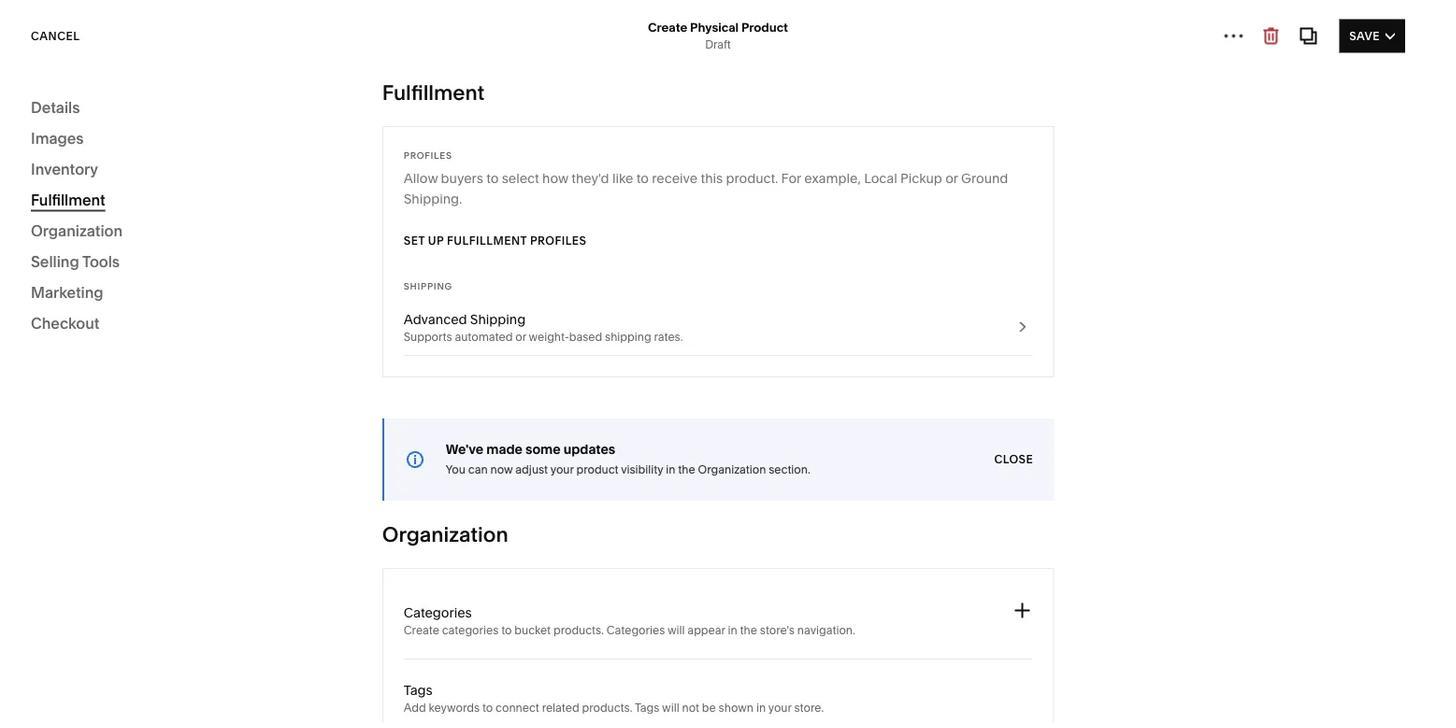 Task type: describe. For each thing, give the bounding box(es) containing it.
orders link
[[41, 208, 218, 239]]

shipping.
[[404, 191, 462, 207]]

to inside 'online course create a guided series of lessons to teach a skill or educate on a topic'
[[684, 666, 698, 684]]

product
[[742, 20, 788, 35]]

more
[[291, 571, 343, 596]]

selling.
[[436, 470, 473, 483]]

buyers
[[441, 171, 483, 186]]

images
[[31, 129, 84, 147]]

your inside tags add keywords to connect related products. tags will not be shown in your store.
[[769, 702, 792, 715]]

set up fulfillment profiles button
[[404, 224, 587, 258]]

supports
[[404, 330, 452, 344]]

online
[[446, 640, 493, 658]]

live
[[365, 470, 384, 483]]

0 vertical spatial tags
[[404, 683, 433, 699]]

appointments
[[1004, 686, 1102, 705]]

course
[[496, 640, 548, 658]]

lessons
[[627, 666, 680, 684]]

products. inside categories create categories to bucket products. categories will appear in the store's navigation.
[[554, 624, 604, 638]]

1 horizontal spatial tags
[[635, 702, 660, 715]]

rates.
[[654, 330, 683, 344]]

site
[[1371, 41, 1396, 54]]

connect
[[496, 702, 539, 715]]

some
[[526, 442, 561, 458]]

up for your
[[333, 122, 359, 147]]

cancel button
[[31, 19, 80, 53]]

visibility
[[621, 463, 663, 477]]

out
[[795, 690, 816, 706]]

site.
[[864, 690, 889, 706]]

0 vertical spatial selling
[[31, 149, 79, 167]]

days.
[[576, 690, 609, 706]]

categories
[[442, 624, 499, 638]]

0 horizontal spatial categories
[[404, 605, 472, 621]]

to inside payments add a way to get paid.
[[404, 305, 415, 318]]

edit
[[1342, 41, 1368, 54]]

create physical product draft
[[648, 20, 788, 51]]

create inside create physical product draft
[[648, 20, 688, 35]]

to down "teach"
[[699, 690, 711, 706]]

trial
[[486, 690, 510, 706]]

to left sell at the left
[[402, 571, 423, 596]]

a left skill
[[745, 666, 754, 684]]

and
[[386, 470, 407, 483]]

we've
[[446, 442, 484, 458]]

most
[[761, 690, 792, 706]]

fulfillment inside 'button'
[[447, 234, 527, 248]]

way
[[381, 305, 402, 318]]

shipping
[[605, 330, 652, 344]]

your
[[456, 690, 483, 706]]

in inside we've made some updates you can now adjust your product visibility in the organization section.
[[666, 463, 676, 477]]

ground
[[961, 171, 1009, 186]]

live,
[[1033, 666, 1060, 684]]

1 vertical spatial selling
[[31, 253, 79, 271]]

scheduled
[[1064, 666, 1139, 684]]

start
[[409, 470, 433, 483]]

physical
[[690, 20, 739, 35]]

keywords
[[429, 702, 480, 715]]

a up the trial
[[497, 666, 506, 684]]

go
[[347, 470, 363, 483]]

store
[[412, 122, 463, 147]]

create inside 'online course create a guided series of lessons to teach a skill or educate on a topic'
[[446, 666, 494, 684]]

inventory
[[31, 160, 98, 178]]

1 vertical spatial get
[[714, 690, 735, 706]]

like
[[613, 171, 633, 186]]

your left store
[[363, 122, 407, 147]]

1 horizontal spatial categories
[[607, 624, 665, 638]]

subscription button
[[296, 348, 994, 420]]

1 vertical spatial selling tools
[[41, 311, 119, 327]]

advanced
[[404, 312, 467, 328]]

products for products
[[41, 184, 97, 200]]

related
[[542, 702, 579, 715]]

upgrade
[[612, 690, 666, 706]]

store.
[[795, 702, 824, 715]]

your left site.
[[834, 690, 861, 706]]

to inside tags add keywords to connect related products. tags will not be shown in your store.
[[482, 702, 493, 715]]

save button
[[1340, 19, 1406, 53]]

appear
[[688, 624, 725, 638]]

in left 14
[[547, 690, 558, 706]]

not
[[682, 702, 700, 715]]

add for tags
[[404, 702, 426, 715]]

example,
[[805, 171, 861, 186]]

products add products to your inventory.
[[347, 204, 513, 236]]

services,
[[1143, 666, 1205, 684]]

they'd
[[572, 171, 609, 186]]

to right like
[[637, 171, 649, 186]]

products link
[[41, 176, 218, 208]]

receive
[[652, 171, 698, 186]]

save
[[1350, 29, 1380, 43]]

profiles inside 'button'
[[530, 234, 587, 248]]

in inside tags add keywords to connect related products. tags will not be shown in your store.
[[757, 702, 766, 715]]

classes
[[1124, 686, 1176, 705]]

select
[[502, 171, 539, 186]]

products. inside tags add keywords to connect related products. tags will not be shown in your store.
[[582, 702, 633, 715]]

inventory.
[[462, 223, 513, 236]]

1 vertical spatial fulfillment
[[31, 191, 105, 209]]

checkout
[[31, 314, 100, 332]]

add for payments
[[347, 305, 369, 318]]

you
[[446, 463, 466, 477]]

for
[[782, 171, 801, 186]]

payments add a way to get paid.
[[347, 286, 464, 318]]

discounts link
[[41, 239, 218, 271]]

the for appear
[[740, 624, 757, 638]]

will inside tags add keywords to connect related products. tags will not be shown in your store.
[[662, 702, 680, 715]]

selling link
[[31, 148, 208, 170]]

we've made some updates you can now adjust your product visibility in the organization section.
[[446, 442, 811, 477]]

can
[[468, 463, 488, 477]]



Task type: vqa. For each thing, say whether or not it's contained in the screenshot.


Task type: locate. For each thing, give the bounding box(es) containing it.
set inside 'button'
[[404, 234, 425, 248]]

tools up invoicing link
[[82, 253, 120, 271]]

fulfillment down buyers
[[447, 234, 527, 248]]

in
[[666, 463, 676, 477], [728, 624, 738, 638], [547, 690, 558, 706], [757, 702, 766, 715]]

online course create a guided series of lessons to teach a skill or educate on a topic
[[446, 640, 802, 705]]

0 vertical spatial fulfillment
[[382, 80, 485, 105]]

acuity
[[1004, 640, 1049, 658]]

add down "payments"
[[347, 305, 369, 318]]

edit site
[[1342, 41, 1396, 54]]

1 horizontal spatial products
[[347, 204, 403, 220]]

1 horizontal spatial up
[[428, 234, 444, 248]]

in right the shown
[[757, 702, 766, 715]]

of right series
[[609, 666, 623, 684]]

0 vertical spatial now
[[491, 463, 513, 477]]

create inside categories create categories to bucket products. categories will appear in the store's navigation.
[[404, 624, 439, 638]]

now
[[491, 463, 513, 477], [669, 690, 696, 706]]

profiles
[[404, 150, 452, 161], [530, 234, 587, 248]]

publish go live and start selling.
[[347, 451, 473, 483]]

invoicing
[[41, 279, 98, 295]]

tools down invoicing link
[[86, 311, 119, 327]]

skill
[[757, 666, 784, 684]]

or inside advanced shipping supports automated or weight-based shipping rates.
[[516, 330, 526, 344]]

product
[[577, 463, 619, 477]]

get left paid.
[[418, 305, 435, 318]]

1 vertical spatial categories
[[607, 624, 665, 638]]

the left store's
[[740, 624, 757, 638]]

selling tools down marketing
[[41, 311, 119, 327]]

products
[[372, 223, 420, 236]]

1 horizontal spatial set
[[404, 234, 425, 248]]

to
[[486, 171, 499, 186], [637, 171, 649, 186], [423, 223, 433, 236], [404, 305, 415, 318], [402, 571, 423, 596], [501, 624, 512, 638], [684, 666, 698, 684], [699, 690, 711, 706], [482, 702, 493, 715]]

shipping
[[404, 280, 453, 292], [470, 312, 526, 328]]

organization up sell at the left
[[382, 522, 508, 547]]

shipping inside advanced shipping supports automated or weight-based shipping rates.
[[470, 312, 526, 328]]

up left store
[[333, 122, 359, 147]]

will inside categories create categories to bucket products. categories will appear in the store's navigation.
[[668, 624, 685, 638]]

add inside payments add a way to get paid.
[[347, 305, 369, 318]]

advanced shipping supports automated or weight-based shipping rates.
[[404, 312, 683, 344]]

selling down images
[[31, 149, 79, 167]]

made
[[487, 442, 523, 458]]

in inside categories create categories to bucket products. categories will appear in the store's navigation.
[[728, 624, 738, 638]]

1 vertical spatial profiles
[[530, 234, 587, 248]]

1 horizontal spatial now
[[669, 690, 696, 706]]

1 vertical spatial set
[[404, 234, 425, 248]]

teach
[[702, 666, 742, 684]]

set for set up fulfillment profiles
[[404, 234, 425, 248]]

0 vertical spatial products
[[41, 184, 97, 200]]

invoicing link
[[41, 271, 218, 303]]

section.
[[769, 463, 811, 477]]

2 vertical spatial selling
[[41, 311, 83, 327]]

0 vertical spatial the
[[678, 463, 695, 477]]

discounts
[[41, 247, 103, 263]]

2 vertical spatial the
[[738, 690, 758, 706]]

0 horizontal spatial up
[[333, 122, 359, 147]]

1 horizontal spatial of
[[819, 690, 831, 706]]

tags
[[404, 683, 433, 699], [635, 702, 660, 715]]

on
[[508, 686, 526, 705]]

up for fulfillment
[[428, 234, 444, 248]]

2 vertical spatial create
[[446, 666, 494, 684]]

0 vertical spatial organization
[[31, 222, 123, 240]]

selling down marketing
[[41, 311, 83, 327]]

products. up series
[[554, 624, 604, 638]]

1 vertical spatial tags
[[635, 702, 660, 715]]

in right "appear" at the bottom of the page
[[728, 624, 738, 638]]

create left 'categories' in the bottom of the page
[[404, 624, 439, 638]]

will left "appear" at the bottom of the page
[[668, 624, 685, 638]]

add for products
[[347, 223, 369, 236]]

0 vertical spatial will
[[668, 624, 685, 638]]

or left weight- on the top left
[[516, 330, 526, 344]]

edit site button
[[1331, 31, 1407, 65]]

2 horizontal spatial organization
[[698, 463, 766, 477]]

your trial ends in 14 days. upgrade now to get the most out of your site.
[[456, 690, 889, 706]]

selling up the invoicing
[[31, 253, 79, 271]]

products down the inventory
[[41, 184, 97, 200]]

1 horizontal spatial create
[[446, 666, 494, 684]]

now down made at the left bottom of page
[[491, 463, 513, 477]]

organization up the discounts
[[31, 222, 123, 240]]

1 vertical spatial will
[[662, 702, 680, 715]]

0 horizontal spatial tags
[[404, 683, 433, 699]]

1 vertical spatial now
[[669, 690, 696, 706]]

products for products add products to your inventory.
[[347, 204, 403, 220]]

or inside acuity scheduling sell live, scheduled services, coaching appointments or classes
[[1106, 686, 1120, 705]]

0 vertical spatial products.
[[554, 624, 604, 638]]

of right out
[[819, 690, 831, 706]]

add inside tags add keywords to connect related products. tags will not be shown in your store.
[[404, 702, 426, 715]]

add left products
[[347, 223, 369, 236]]

up right products
[[428, 234, 444, 248]]

or right pickup
[[946, 171, 958, 186]]

now inside we've made some updates you can now adjust your product visibility in the organization section.
[[491, 463, 513, 477]]

0 horizontal spatial organization
[[31, 222, 123, 240]]

0 horizontal spatial now
[[491, 463, 513, 477]]

set for set up your store
[[296, 122, 329, 147]]

categories create categories to bucket products. categories will appear in the store's navigation.
[[404, 605, 856, 638]]

1 vertical spatial create
[[404, 624, 439, 638]]

2 vertical spatial organization
[[382, 522, 508, 547]]

acuity scheduling sell live, scheduled services, coaching appointments or classes
[[1004, 640, 1275, 705]]

coaching
[[1209, 666, 1275, 684]]

the left most
[[738, 690, 758, 706]]

local
[[864, 171, 898, 186]]

or inside 'online course create a guided series of lessons to teach a skill or educate on a topic'
[[787, 666, 802, 684]]

0 horizontal spatial products
[[41, 184, 97, 200]]

to inside products add products to your inventory.
[[423, 223, 433, 236]]

a left way
[[372, 305, 378, 318]]

automated
[[455, 330, 513, 344]]

organization
[[31, 222, 123, 240], [698, 463, 766, 477], [382, 522, 508, 547]]

sell
[[427, 571, 462, 596]]

set
[[296, 122, 329, 147], [404, 234, 425, 248]]

your left out
[[769, 702, 792, 715]]

1 vertical spatial products
[[347, 204, 403, 220]]

1 horizontal spatial organization
[[382, 522, 508, 547]]

your inside we've made some updates you can now adjust your product visibility in the organization section.
[[551, 463, 574, 477]]

0 vertical spatial create
[[648, 20, 688, 35]]

tags down the lessons
[[635, 702, 660, 715]]

in right visibility
[[666, 463, 676, 477]]

draft
[[705, 38, 731, 51]]

of inside 'online course create a guided series of lessons to teach a skill or educate on a topic'
[[609, 666, 623, 684]]

0 vertical spatial set
[[296, 122, 329, 147]]

to left connect in the bottom of the page
[[482, 702, 493, 715]]

sell
[[1004, 666, 1029, 684]]

the
[[678, 463, 695, 477], [740, 624, 757, 638], [738, 690, 758, 706]]

website
[[31, 116, 89, 134]]

or right skill
[[787, 666, 802, 684]]

0 vertical spatial categories
[[404, 605, 472, 621]]

weight-
[[529, 330, 569, 344]]

profiles down how
[[530, 234, 587, 248]]

how
[[543, 171, 569, 186]]

your down some
[[551, 463, 574, 477]]

profiles down store
[[404, 150, 452, 161]]

1 vertical spatial tools
[[86, 311, 119, 327]]

a inside payments add a way to get paid.
[[372, 305, 378, 318]]

orders
[[41, 216, 85, 231]]

ends
[[513, 690, 543, 706]]

to down shipping. on the left of page
[[423, 223, 433, 236]]

0 vertical spatial of
[[609, 666, 623, 684]]

0 vertical spatial profiles
[[404, 150, 452, 161]]

the inside we've made some updates you can now adjust your product visibility in the organization section.
[[678, 463, 695, 477]]

publish
[[347, 451, 393, 467]]

create up educate
[[446, 666, 494, 684]]

2 vertical spatial add
[[404, 702, 426, 715]]

14
[[561, 690, 573, 706]]

up
[[333, 122, 359, 147], [428, 234, 444, 248]]

adjust
[[516, 463, 548, 477]]

0 horizontal spatial profiles
[[404, 150, 452, 161]]

1 vertical spatial products.
[[582, 702, 633, 715]]

product.
[[726, 171, 778, 186]]

to up 'course'
[[501, 624, 512, 638]]

0 horizontal spatial set
[[296, 122, 329, 147]]

selling tools link
[[41, 303, 218, 335]]

of
[[609, 666, 623, 684], [819, 690, 831, 706]]

or
[[946, 171, 958, 186], [516, 330, 526, 344], [787, 666, 802, 684], [1106, 686, 1120, 705]]

more ways to sell
[[291, 571, 462, 596]]

will left not
[[662, 702, 680, 715]]

products inside products add products to your inventory.
[[347, 204, 403, 220]]

your inside products add products to your inventory.
[[436, 223, 459, 236]]

to left select
[[486, 171, 499, 186]]

paid.
[[438, 305, 464, 318]]

allow buyers to select how they'd like to receive this product. for example, local pickup or ground shipping.
[[404, 171, 1009, 207]]

create left physical
[[648, 20, 688, 35]]

shown
[[719, 702, 754, 715]]

0 horizontal spatial shipping
[[404, 280, 453, 292]]

organization left section.
[[698, 463, 766, 477]]

selling tools up the invoicing
[[31, 253, 120, 271]]

allow
[[404, 171, 438, 186]]

1 vertical spatial of
[[819, 690, 831, 706]]

now left be
[[669, 690, 696, 706]]

a
[[372, 305, 378, 318], [497, 666, 506, 684], [745, 666, 754, 684], [530, 686, 538, 705]]

0 vertical spatial get
[[418, 305, 435, 318]]

0 vertical spatial tools
[[82, 253, 120, 271]]

1 horizontal spatial get
[[714, 690, 735, 706]]

ways
[[347, 571, 398, 596]]

marketing
[[31, 283, 103, 302]]

0 vertical spatial up
[[333, 122, 359, 147]]

set up your store
[[296, 122, 463, 147]]

navigation.
[[798, 624, 856, 638]]

1 vertical spatial organization
[[698, 463, 766, 477]]

shipping up automated
[[470, 312, 526, 328]]

pickup
[[901, 171, 943, 186]]

your
[[363, 122, 407, 147], [436, 223, 459, 236], [551, 463, 574, 477], [834, 690, 861, 706], [769, 702, 792, 715]]

fulfillment up store
[[382, 80, 485, 105]]

to inside categories create categories to bucket products. categories will appear in the store's navigation.
[[501, 624, 512, 638]]

to right way
[[404, 305, 415, 318]]

categories up 'online course create a guided series of lessons to teach a skill or educate on a topic'
[[607, 624, 665, 638]]

series
[[563, 666, 606, 684]]

tags up the keywords
[[404, 683, 433, 699]]

selling tools
[[31, 253, 120, 271], [41, 311, 119, 327]]

add left the keywords
[[404, 702, 426, 715]]

categories
[[404, 605, 472, 621], [607, 624, 665, 638]]

website link
[[31, 115, 208, 137]]

the inside categories create categories to bucket products. categories will appear in the store's navigation.
[[740, 624, 757, 638]]

1 vertical spatial the
[[740, 624, 757, 638]]

cancel
[[31, 29, 80, 43]]

a right the on
[[530, 686, 538, 705]]

1 vertical spatial shipping
[[470, 312, 526, 328]]

be
[[702, 702, 716, 715]]

0 horizontal spatial get
[[418, 305, 435, 318]]

add inside products add products to your inventory.
[[347, 223, 369, 236]]

educate
[[446, 686, 504, 705]]

0 horizontal spatial create
[[404, 624, 439, 638]]

shipping up paid.
[[404, 280, 453, 292]]

0 vertical spatial shipping
[[404, 280, 453, 292]]

1 vertical spatial up
[[428, 234, 444, 248]]

0 horizontal spatial of
[[609, 666, 623, 684]]

the right visibility
[[678, 463, 695, 477]]

close
[[995, 453, 1034, 467]]

products up products
[[347, 204, 403, 220]]

fulfillment up the orders
[[31, 191, 105, 209]]

close button
[[995, 443, 1034, 477]]

add
[[347, 223, 369, 236], [347, 305, 369, 318], [404, 702, 426, 715]]

or down scheduled
[[1106, 686, 1120, 705]]

scheduling
[[1052, 640, 1133, 658]]

to up your trial ends in 14 days. upgrade now to get the most out of your site.
[[684, 666, 698, 684]]

1 horizontal spatial shipping
[[470, 312, 526, 328]]

or inside allow buyers to select how they'd like to receive this product. for example, local pickup or ground shipping.
[[946, 171, 958, 186]]

up inside the set up fulfillment profiles 'button'
[[428, 234, 444, 248]]

get inside payments add a way to get paid.
[[418, 305, 435, 318]]

1 horizontal spatial profiles
[[530, 234, 587, 248]]

2 vertical spatial fulfillment
[[447, 234, 527, 248]]

the for to
[[738, 690, 758, 706]]

0 vertical spatial selling tools
[[31, 253, 120, 271]]

categories down sell at the left
[[404, 605, 472, 621]]

organization inside we've made some updates you can now adjust your product visibility in the organization section.
[[698, 463, 766, 477]]

get down "teach"
[[714, 690, 735, 706]]

0 vertical spatial add
[[347, 223, 369, 236]]

subscription
[[347, 368, 426, 384]]

1 vertical spatial add
[[347, 305, 369, 318]]

products. down series
[[582, 702, 633, 715]]

2 horizontal spatial create
[[648, 20, 688, 35]]

based
[[569, 330, 603, 344]]

your down shipping. on the left of page
[[436, 223, 459, 236]]



